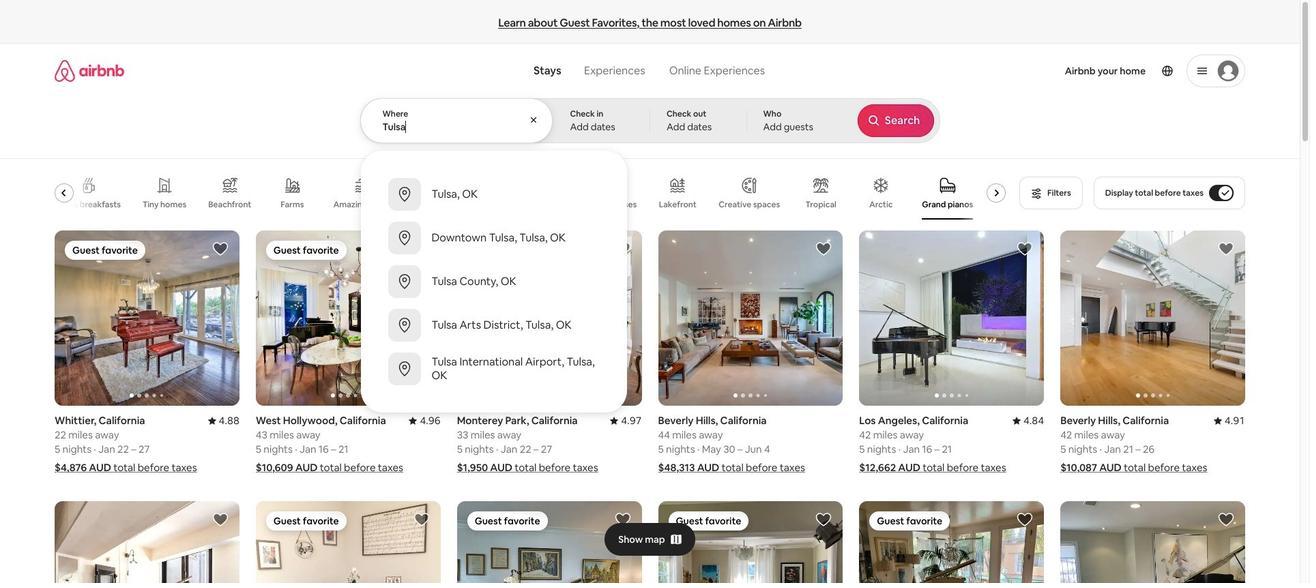 Task type: locate. For each thing, give the bounding box(es) containing it.
add to wishlist: ontario, california image
[[615, 512, 631, 529]]

add to wishlist: los angeles, california image
[[816, 512, 833, 529]]

3 option from the top
[[361, 260, 627, 304]]

tab panel
[[360, 98, 941, 413]]

option
[[361, 173, 627, 216], [361, 216, 627, 260], [361, 260, 627, 304], [361, 304, 627, 348], [361, 348, 627, 391]]

group
[[55, 167, 1012, 220], [55, 231, 240, 406], [256, 231, 441, 406], [457, 231, 642, 406], [659, 231, 843, 406], [860, 231, 1230, 406], [1061, 231, 1246, 406], [55, 502, 240, 584], [256, 502, 441, 584], [457, 502, 642, 584], [659, 502, 843, 584], [860, 502, 1045, 584], [1061, 502, 1246, 584]]

add to wishlist: los angeles, california image
[[1017, 241, 1034, 257], [212, 512, 229, 529], [1017, 512, 1034, 529]]

0 horizontal spatial add to wishlist: beverly hills, california image
[[816, 241, 833, 257]]

add to wishlist: beverly hills, california image
[[816, 241, 833, 257], [1219, 241, 1235, 257]]

Search destinations search field
[[383, 121, 532, 133]]

1 add to wishlist: beverly hills, california image from the left
[[816, 241, 833, 257]]

5 option from the top
[[361, 348, 627, 391]]

1 option from the top
[[361, 173, 627, 216]]

4 option from the top
[[361, 304, 627, 348]]

None search field
[[360, 44, 941, 413]]

1 horizontal spatial add to wishlist: beverly hills, california image
[[1219, 241, 1235, 257]]

add to wishlist: orange, california image
[[1219, 512, 1235, 529]]



Task type: describe. For each thing, give the bounding box(es) containing it.
search suggestions list box
[[361, 162, 627, 402]]

4.96 out of 5 average rating image
[[409, 415, 441, 428]]

add to wishlist: jurupa valley, california image
[[414, 512, 430, 529]]

4.91 out of 5 average rating image
[[1215, 415, 1246, 428]]

add to wishlist: west hollywood, california image
[[414, 241, 430, 257]]

profile element
[[787, 44, 1246, 98]]

add to wishlist: whittier, california image
[[212, 241, 229, 257]]

2 add to wishlist: beverly hills, california image from the left
[[1219, 241, 1235, 257]]

4.88 out of 5 average rating image
[[208, 415, 240, 428]]

4.97 out of 5 average rating image
[[611, 415, 642, 428]]

4.84 out of 5 average rating image
[[1013, 415, 1045, 428]]

2 option from the top
[[361, 216, 627, 260]]

add to wishlist: monterey park, california image
[[615, 241, 631, 257]]

what can we help you find? tab list
[[523, 56, 657, 86]]



Task type: vqa. For each thing, say whether or not it's contained in the screenshot.
Bathrooms 3
no



